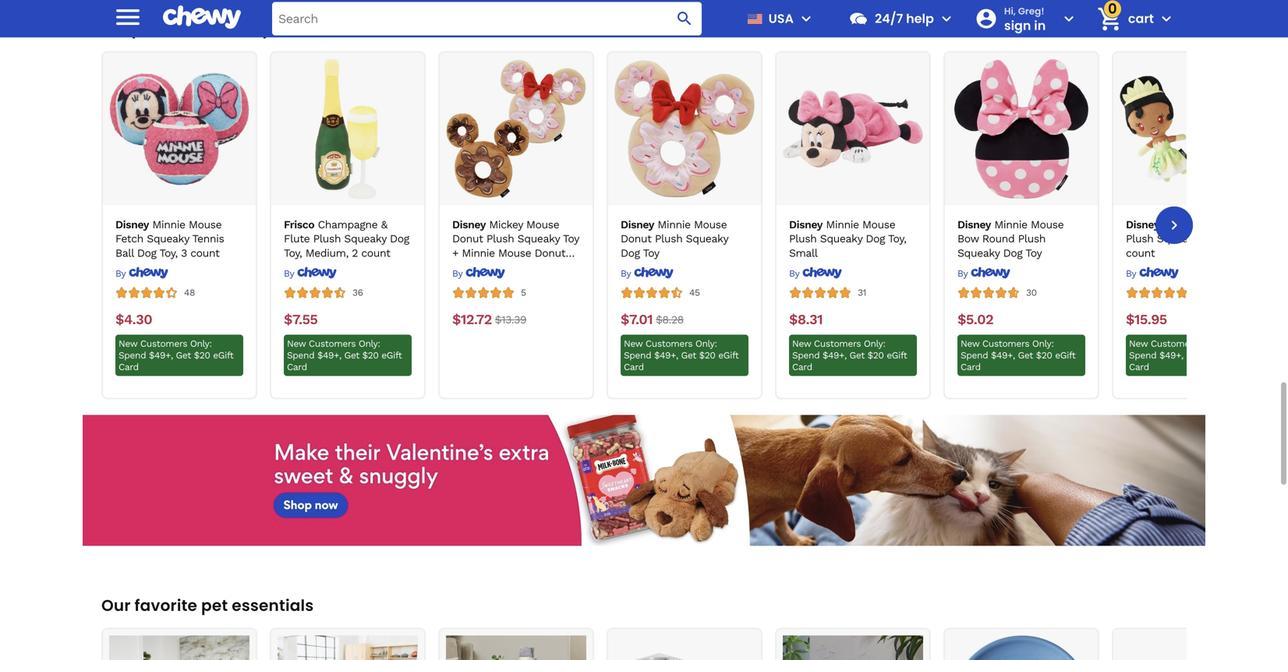 Task type: locate. For each thing, give the bounding box(es) containing it.
mouse up 31
[[863, 219, 896, 231]]

$49+,
[[149, 350, 173, 361], [317, 350, 342, 361], [655, 350, 679, 361], [823, 350, 847, 361], [992, 350, 1016, 361]]

minnie right +
[[462, 247, 495, 260]]

day
[[240, 18, 271, 40]]

only: down the 30
[[1033, 338, 1054, 349]]

card for $5.02
[[961, 362, 981, 373]]

5 $49+, from the left
[[992, 350, 1016, 361]]

spend down $5.02 text field
[[961, 350, 989, 361]]

6 chewy image from the left
[[971, 267, 1011, 279]]

only:
[[190, 338, 212, 349], [359, 338, 380, 349], [696, 338, 717, 349], [864, 338, 886, 349], [1033, 338, 1054, 349]]

minnie
[[152, 219, 185, 231], [658, 219, 691, 231], [826, 219, 859, 231], [995, 219, 1028, 231], [462, 247, 495, 260]]

mouse
[[189, 219, 222, 231], [527, 219, 560, 231], [694, 219, 727, 231], [863, 219, 896, 231], [1031, 219, 1064, 231], [499, 247, 531, 260]]

round
[[983, 233, 1015, 246]]

squeaky down princess
[[1158, 233, 1200, 246]]

1 customers from the left
[[140, 338, 187, 349]]

cart link
[[1091, 0, 1155, 37]]

$49+, down $8.28 "text box"
[[655, 350, 679, 361]]

make their valentine's extra sweet and snuggly. shop now. image
[[83, 415, 1206, 546]]

count inside minnie mouse fetch squeaky tennis ball dog toy, 3 count
[[191, 247, 220, 260]]

chewy image down minnie mouse donut plush squeaky dog toy
[[634, 267, 674, 279]]

$7.01 text field
[[621, 312, 653, 329]]

mouse for minnie mouse donut plush squeaky dog toy
[[694, 219, 727, 231]]

card down "$7.01" text box
[[624, 362, 644, 373]]

customers for $7.55
[[309, 338, 356, 349]]

1 spend from the left
[[119, 350, 146, 361]]

4 only: from the left
[[864, 338, 886, 349]]

2 $20 from the left
[[362, 350, 379, 361]]

5 card from the left
[[961, 362, 981, 373]]

5 disney from the left
[[958, 219, 992, 231]]

24/7
[[875, 10, 904, 27]]

disney minnie mouse fetch squeaky tennis ball dog toy, 3 count image
[[109, 59, 250, 199]]

4 get from the left
[[850, 350, 865, 361]]

toy, inside minnie mouse fetch squeaky tennis ball dog toy, 3 count
[[160, 247, 178, 260]]

by down +
[[452, 268, 463, 279]]

toy, left bow
[[889, 233, 907, 246]]

customers down $8.31 text box
[[814, 338, 861, 349]]

chewy image for $15.95
[[1140, 267, 1179, 279]]

2 get from the left
[[344, 350, 360, 361]]

sign
[[1005, 17, 1032, 34]]

mouse for minnie mouse fetch squeaky tennis ball dog toy, 3 count
[[189, 219, 222, 231]]

2 new from the left
[[287, 338, 306, 349]]

by down the small
[[789, 268, 800, 279]]

0 horizontal spatial donut
[[452, 233, 483, 246]]

get down 31
[[850, 350, 865, 361]]

new
[[119, 338, 137, 349], [287, 338, 306, 349], [624, 338, 643, 349], [793, 338, 811, 349], [961, 338, 980, 349]]

minnie inside minnie mouse fetch squeaky tennis ball dog toy, 3 count
[[152, 219, 185, 231]]

chewy image down round
[[971, 267, 1011, 279]]

mouse up tennis
[[189, 219, 222, 231]]

1 horizontal spatial count
[[361, 247, 390, 260]]

customers down $4.30 text box
[[140, 338, 187, 349]]

2 disney from the left
[[452, 219, 486, 231]]

toy
[[563, 233, 579, 246], [643, 247, 660, 260], [1026, 247, 1043, 260], [552, 261, 568, 274]]

by
[[115, 268, 126, 279], [284, 268, 294, 279], [452, 268, 463, 279], [621, 268, 631, 279], [789, 268, 800, 279], [958, 268, 968, 279], [1127, 268, 1137, 279]]

our favorite pet essentials
[[101, 595, 314, 617]]

disney
[[115, 219, 149, 231], [452, 219, 486, 231], [621, 219, 655, 231], [789, 219, 823, 231], [958, 219, 992, 231], [1127, 219, 1160, 231]]

new for $4.30
[[119, 338, 137, 349]]

plush
[[313, 233, 341, 246], [487, 233, 514, 246], [655, 233, 683, 246], [789, 233, 817, 246], [1019, 233, 1046, 246], [1127, 233, 1154, 246], [452, 261, 480, 274]]

6 disney from the left
[[1127, 219, 1160, 231]]

2 chewy image from the left
[[297, 267, 337, 279]]

5 chewy image from the left
[[803, 267, 842, 279]]

count
[[191, 247, 220, 260], [361, 247, 390, 260], [1127, 247, 1156, 260]]

mouse inside minnie mouse plush squeaky dog toy, small
[[863, 219, 896, 231]]

4 by from the left
[[621, 268, 631, 279]]

mouse up the 30
[[1031, 219, 1064, 231]]

shop valentine's day
[[101, 18, 271, 40]]

disney princess tiana plush squeaky dog toy, 2 count image
[[1120, 59, 1261, 199]]

0 vertical spatial list
[[101, 51, 1269, 400]]

3 disney from the left
[[621, 219, 655, 231]]

spend down "$7.01" text box
[[624, 350, 652, 361]]

5 new customers only: spend $49+, get $20 egift card from the left
[[961, 338, 1076, 373]]

4 new customers only: spend $49+, get $20 egift card from the left
[[793, 338, 908, 373]]

small
[[789, 247, 818, 260]]

spend
[[119, 350, 146, 361], [287, 350, 315, 361], [624, 350, 652, 361], [793, 350, 820, 361], [961, 350, 989, 361]]

flute
[[284, 233, 310, 246]]

$8.31 text field
[[789, 312, 823, 329]]

toy, down tiana on the right top
[[1226, 233, 1244, 246]]

1 disney from the left
[[115, 219, 149, 231]]

2 count from the left
[[361, 247, 390, 260]]

0 horizontal spatial 2
[[352, 247, 358, 260]]

champagne
[[318, 219, 378, 231]]

6 by from the left
[[958, 268, 968, 279]]

get for $8.31
[[850, 350, 865, 361]]

3 egift from the left
[[719, 350, 739, 361]]

only: down 31
[[864, 338, 886, 349]]

minnie mouse donut plush squeaky dog toy
[[621, 219, 729, 260]]

$20 for $7.55
[[362, 350, 379, 361]]

chewy image down ball
[[129, 267, 168, 279]]

spend for $4.30
[[119, 350, 146, 361]]

3 customers from the left
[[646, 338, 693, 349]]

$49+, down $4.30 text box
[[149, 350, 173, 361]]

chewy image down medium, on the left of page
[[297, 267, 337, 279]]

2 new customers only: spend $49+, get $20 egift card from the left
[[287, 338, 402, 373]]

2 by from the left
[[284, 268, 294, 279]]

4 new from the left
[[793, 338, 811, 349]]

5 get from the left
[[1018, 350, 1034, 361]]

card down $8.31 text box
[[793, 362, 813, 373]]

disney for $15.95
[[1127, 219, 1160, 231]]

count up $15.95
[[1127, 247, 1156, 260]]

mouse inside minnie mouse fetch squeaky tennis ball dog toy, 3 count
[[189, 219, 222, 231]]

$4.30 text field
[[115, 312, 152, 329]]

new down $4.30 text box
[[119, 338, 137, 349]]

1 $49+, from the left
[[149, 350, 173, 361]]

mouse down mickey
[[499, 247, 531, 260]]

5
[[521, 287, 526, 298]]

donut
[[452, 233, 483, 246], [621, 233, 652, 246], [535, 247, 566, 260]]

1 only: from the left
[[190, 338, 212, 349]]

1 new from the left
[[119, 338, 137, 349]]

2 inside princess tiana plush squeaky dog toy, 2 count
[[1247, 233, 1253, 246]]

bow
[[958, 233, 979, 246]]

$20
[[194, 350, 210, 361], [362, 350, 379, 361], [700, 350, 716, 361], [868, 350, 884, 361], [1037, 350, 1053, 361]]

our
[[101, 595, 131, 617]]

2 customers from the left
[[309, 338, 356, 349]]

2 horizontal spatial donut
[[621, 233, 652, 246]]

2 card from the left
[[287, 362, 307, 373]]

by down flute in the left top of the page
[[284, 268, 294, 279]]

new customers only: spend $49+, get $20 egift card
[[119, 338, 234, 373], [287, 338, 402, 373], [624, 338, 739, 373], [793, 338, 908, 373], [961, 338, 1076, 373]]

frisco 35-in heavy duty sisal cat scratching post with toy, gray image
[[446, 636, 587, 661]]

1 horizontal spatial donut
[[535, 247, 566, 260]]

5 by from the left
[[789, 268, 800, 279]]

chewy image
[[129, 267, 168, 279], [297, 267, 337, 279], [466, 267, 505, 279], [634, 267, 674, 279], [803, 267, 842, 279], [971, 267, 1011, 279], [1140, 267, 1179, 279]]

spend for $5.02
[[961, 350, 989, 361]]

new down $5.02 text field
[[961, 338, 980, 349]]

get for $7.55
[[344, 350, 360, 361]]

1 egift from the left
[[213, 350, 234, 361]]

dog
[[390, 233, 409, 246], [866, 233, 886, 246], [1203, 233, 1223, 246], [137, 247, 156, 260], [621, 247, 640, 260], [1004, 247, 1023, 260], [529, 261, 548, 274]]

by down ball
[[115, 268, 126, 279]]

squeaky up 31
[[821, 233, 863, 246]]

minnie up round
[[995, 219, 1028, 231]]

card
[[119, 362, 139, 373], [287, 362, 307, 373], [624, 362, 644, 373], [793, 362, 813, 373], [961, 362, 981, 373]]

1 get from the left
[[176, 350, 191, 361]]

2 spend from the left
[[287, 350, 315, 361]]

30
[[1027, 287, 1037, 298]]

48
[[184, 287, 195, 298]]

3 count from the left
[[1127, 247, 1156, 260]]

&
[[381, 219, 388, 231]]

frisco champagne & flute plush squeaky dog toy, medium, 2 count image
[[278, 59, 418, 199]]

dog inside minnie mouse plush squeaky dog toy, small
[[866, 233, 886, 246]]

5 $20 from the left
[[1037, 350, 1053, 361]]

minnie up 31
[[826, 219, 859, 231]]

squeaky up 3
[[147, 233, 189, 246]]

spend down $8.31 text box
[[793, 350, 820, 361]]

mickey mouse donut plush squeaky toy + minnie mouse donut plush squeaky dog toy
[[452, 219, 579, 274]]

customers for $5.02
[[983, 338, 1030, 349]]

0 vertical spatial 2
[[1247, 233, 1253, 246]]

1 count from the left
[[191, 247, 220, 260]]

chewy image down princess tiana plush squeaky dog toy, 2 count
[[1140, 267, 1179, 279]]

get down the 30
[[1018, 350, 1034, 361]]

new down "$7.01" text box
[[624, 338, 643, 349]]

5 new from the left
[[961, 338, 980, 349]]

$15.95 text field
[[1127, 312, 1168, 329]]

45
[[690, 287, 700, 298]]

only: down 45
[[696, 338, 717, 349]]

only: for $8.31
[[864, 338, 886, 349]]

1 by from the left
[[115, 268, 126, 279]]

count inside champagne & flute plush squeaky dog toy, medium, 2 count
[[361, 247, 390, 260]]

0 horizontal spatial count
[[191, 247, 220, 260]]

4 egift from the left
[[887, 350, 908, 361]]

31
[[858, 287, 867, 298]]

5 egift from the left
[[1056, 350, 1076, 361]]

champagne & flute plush squeaky dog toy, medium, 2 count
[[284, 219, 409, 260]]

by up $15.95
[[1127, 268, 1137, 279]]

4 $20 from the left
[[868, 350, 884, 361]]

mouse for minnie mouse plush squeaky dog toy, small
[[863, 219, 896, 231]]

toy, inside minnie mouse plush squeaky dog toy, small
[[889, 233, 907, 246]]

1 list from the top
[[101, 51, 1269, 400]]

1 new customers only: spend $49+, get $20 egift card from the left
[[119, 338, 234, 373]]

count down tennis
[[191, 247, 220, 260]]

new customers only: spend $49+, get $20 egift card for $8.31
[[793, 338, 908, 373]]

1 card from the left
[[119, 362, 139, 373]]

new customers only: spend $49+, get $20 egift card down $5.02 text field
[[961, 338, 1076, 373]]

dog inside champagne & flute plush squeaky dog toy, medium, 2 count
[[390, 233, 409, 246]]

$15.95
[[1127, 312, 1168, 328]]

2 $49+, from the left
[[317, 350, 342, 361]]

squeaky inside minnie mouse fetch squeaky tennis ball dog toy, 3 count
[[147, 233, 189, 246]]

squeaky
[[147, 233, 189, 246], [344, 233, 387, 246], [518, 233, 560, 246], [686, 233, 729, 246], [821, 233, 863, 246], [1158, 233, 1200, 246], [958, 247, 1000, 260], [483, 261, 526, 274]]

menu image
[[797, 9, 816, 28]]

get
[[176, 350, 191, 361], [344, 350, 360, 361], [681, 350, 697, 361], [850, 350, 865, 361], [1018, 350, 1034, 361]]

count down &
[[361, 247, 390, 260]]

$8.28 text field
[[656, 312, 684, 329]]

1 chewy image from the left
[[129, 267, 168, 279]]

squeaky up 45
[[686, 233, 729, 246]]

minnie mouse bow round plush squeaky dog toy
[[958, 219, 1064, 260]]

chewy image for $7.55
[[297, 267, 337, 279]]

pet
[[201, 595, 228, 617]]

chewy image for $5.02
[[971, 267, 1011, 279]]

new customers only: spend $49+, get $20 egift card down $8.28 "text box"
[[624, 338, 739, 373]]

4 card from the left
[[793, 362, 813, 373]]

5 spend from the left
[[961, 350, 989, 361]]

mouse up 45
[[694, 219, 727, 231]]

4 spend from the left
[[793, 350, 820, 361]]

7 by from the left
[[1127, 268, 1137, 279]]

disney minnie mouse plush squeaky dog toy, small image
[[783, 59, 924, 199]]

only: down 36
[[359, 338, 380, 349]]

1 vertical spatial 2
[[352, 247, 358, 260]]

toy,
[[889, 233, 907, 246], [1226, 233, 1244, 246], [160, 247, 178, 260], [284, 247, 302, 260]]

chewy image down the small
[[803, 267, 842, 279]]

3 chewy image from the left
[[466, 267, 505, 279]]

only: down 48
[[190, 338, 212, 349]]

chewy image for $4.30
[[129, 267, 168, 279]]

squeaky down 'champagne' on the left of the page
[[344, 233, 387, 246]]

$7.55
[[284, 312, 318, 328]]

7 chewy image from the left
[[1140, 267, 1179, 279]]

greg!
[[1019, 4, 1045, 17]]

squeaky down bow
[[958, 247, 1000, 260]]

Search text field
[[272, 2, 702, 35]]

new down $8.31 text box
[[793, 338, 811, 349]]

2 egift from the left
[[382, 350, 402, 361]]

card down $4.30 text box
[[119, 362, 139, 373]]

minnie inside minnie mouse plush squeaky dog toy, small
[[826, 219, 859, 231]]

get down 48
[[176, 350, 191, 361]]

new customers only: spend $49+, get $20 egift card down $8.31 text box
[[793, 338, 908, 373]]

minnie up 3
[[152, 219, 185, 231]]

$49+, down $5.02 text field
[[992, 350, 1016, 361]]

spend down $4.30 text box
[[119, 350, 146, 361]]

only: for $7.55
[[359, 338, 380, 349]]

5 only: from the left
[[1033, 338, 1054, 349]]

plush inside princess tiana plush squeaky dog toy, 2 count
[[1127, 233, 1154, 246]]

customers down $5.02 text field
[[983, 338, 1030, 349]]

5 customers from the left
[[983, 338, 1030, 349]]

by for $4.30
[[115, 268, 126, 279]]

card for $7.55
[[287, 362, 307, 373]]

3 card from the left
[[624, 362, 644, 373]]

get down $8.28 "text box"
[[681, 350, 697, 361]]

$49+, down $7.55 text field
[[317, 350, 342, 361]]

card down $7.55 text field
[[287, 362, 307, 373]]

donut inside minnie mouse donut plush squeaky dog toy
[[621, 233, 652, 246]]

4 $49+, from the left
[[823, 350, 847, 361]]

squeaky up the 5
[[483, 261, 526, 274]]

3 by from the left
[[452, 268, 463, 279]]

egift
[[213, 350, 234, 361], [382, 350, 402, 361], [719, 350, 739, 361], [887, 350, 908, 361], [1056, 350, 1076, 361]]

$49+, down $8.31 text box
[[823, 350, 847, 361]]

egift for $4.30
[[213, 350, 234, 361]]

3 $49+, from the left
[[655, 350, 679, 361]]

mouse right mickey
[[527, 219, 560, 231]]

mouse for mickey mouse donut plush squeaky toy + minnie mouse donut plush squeaky dog toy
[[527, 219, 560, 231]]

minnie up 45
[[658, 219, 691, 231]]

dog inside mickey mouse donut plush squeaky toy + minnie mouse donut plush squeaky dog toy
[[529, 261, 548, 274]]

toy, down flute in the left top of the page
[[284, 247, 302, 260]]

2 only: from the left
[[359, 338, 380, 349]]

by down bow
[[958, 268, 968, 279]]

customers down $8.28 "text box"
[[646, 338, 693, 349]]

4 disney from the left
[[789, 219, 823, 231]]

minnie inside minnie mouse bow round plush squeaky dog toy
[[995, 219, 1028, 231]]

frisco marble print stainless steel double elevated dog bowl, black stand, medium: 3 cup image
[[615, 636, 755, 661]]

by for $15.95
[[1127, 268, 1137, 279]]

by up $7.01
[[621, 268, 631, 279]]

customers
[[140, 338, 187, 349], [309, 338, 356, 349], [646, 338, 693, 349], [814, 338, 861, 349], [983, 338, 1030, 349]]

1 vertical spatial list
[[101, 628, 1269, 661]]

$49+, for $4.30
[[149, 350, 173, 361]]

toy, left 3
[[160, 247, 178, 260]]

spend down $7.55 text field
[[287, 350, 315, 361]]

card down $5.02 text field
[[961, 362, 981, 373]]

3 new from the left
[[624, 338, 643, 349]]

customers down $7.55 text field
[[309, 338, 356, 349]]

2
[[1247, 233, 1253, 246], [352, 247, 358, 260]]

$7.01 $8.28
[[621, 312, 684, 328]]

squeaky down mickey
[[518, 233, 560, 246]]

4 customers from the left
[[814, 338, 861, 349]]

medium,
[[306, 247, 349, 260]]

squeaky inside champagne & flute plush squeaky dog toy, medium, 2 count
[[344, 233, 387, 246]]

1 $20 from the left
[[194, 350, 210, 361]]

chewy image up $12.72 $13.39
[[466, 267, 505, 279]]

2 horizontal spatial count
[[1127, 247, 1156, 260]]

new down $7.55 text field
[[287, 338, 306, 349]]

mouse inside minnie mouse bow round plush squeaky dog toy
[[1031, 219, 1064, 231]]

$20 for $5.02
[[1037, 350, 1053, 361]]

get down 36
[[344, 350, 360, 361]]

new customers only: spend $49+, get $20 egift card down $7.55 text field
[[287, 338, 402, 373]]

mouse inside minnie mouse donut plush squeaky dog toy
[[694, 219, 727, 231]]

submit search image
[[676, 9, 694, 28]]

new customers only: spend $49+, get $20 egift card down $4.30 text box
[[119, 338, 234, 373]]

chewy home image
[[163, 0, 241, 35]]

1 horizontal spatial 2
[[1247, 233, 1253, 246]]

list
[[101, 51, 1269, 400], [101, 628, 1269, 661]]



Task type: describe. For each thing, give the bounding box(es) containing it.
2 list from the top
[[101, 628, 1269, 661]]

2 inside champagne & flute plush squeaky dog toy, medium, 2 count
[[352, 247, 358, 260]]

count for $4.30
[[191, 247, 220, 260]]

minnie inside mickey mouse donut plush squeaky toy + minnie mouse donut plush squeaky dog toy
[[462, 247, 495, 260]]

new for $8.31
[[793, 338, 811, 349]]

egift for $5.02
[[1056, 350, 1076, 361]]

frisco heated cat house, gray image
[[783, 636, 924, 661]]

favorite
[[135, 595, 197, 617]]

$13.39 text field
[[495, 312, 527, 329]]

frisco herringbone modern couch dog & cat bed, grey, medium image
[[109, 636, 250, 661]]

minnie for $4.30
[[152, 219, 185, 231]]

$8.31
[[789, 312, 823, 328]]

$49+, for $8.31
[[823, 350, 847, 361]]

hi,
[[1005, 4, 1016, 17]]

by for $5.02
[[958, 268, 968, 279]]

$13.39
[[495, 313, 527, 326]]

in
[[1035, 17, 1046, 34]]

$8.28
[[656, 313, 684, 326]]

frisco rose polyester breakaway cat collar with bell, 8 to 12-in neck, 3/8-in wide image
[[1120, 636, 1261, 661]]

get for $4.30
[[176, 350, 191, 361]]

cart menu image
[[1158, 9, 1176, 28]]

count inside princess tiana plush squeaky dog toy, 2 count
[[1127, 247, 1156, 260]]

mickey
[[489, 219, 523, 231]]

$7.55 text field
[[284, 312, 318, 329]]

3 new customers only: spend $49+, get $20 egift card from the left
[[624, 338, 739, 373]]

$7.01
[[621, 312, 653, 328]]

frisco steel 8-panel configurable dog gate and playpen, 30-in, black image
[[278, 636, 418, 661]]

toy inside minnie mouse donut plush squeaky dog toy
[[643, 247, 660, 260]]

$4.30
[[115, 312, 152, 328]]

24/7 help link
[[843, 0, 934, 37]]

$49+, for $5.02
[[992, 350, 1016, 361]]

plush inside minnie mouse bow round plush squeaky dog toy
[[1019, 233, 1046, 246]]

tennis
[[192, 233, 224, 246]]

Product search field
[[272, 2, 702, 35]]

dog inside minnie mouse donut plush squeaky dog toy
[[621, 247, 640, 260]]

frisco cat face non-skid ceramic cat dish, blue, 0.5 cup, 1 count image
[[952, 636, 1092, 661]]

fetch
[[115, 233, 143, 246]]

$20 for $8.31
[[868, 350, 884, 361]]

squeaky inside minnie mouse bow round plush squeaky dog toy
[[958, 247, 1000, 260]]

3 only: from the left
[[696, 338, 717, 349]]

spend for $8.31
[[793, 350, 820, 361]]

spend for $7.55
[[287, 350, 315, 361]]

only: for $4.30
[[190, 338, 212, 349]]

princess tiana plush squeaky dog toy, 2 count
[[1127, 219, 1253, 260]]

mouse for minnie mouse bow round plush squeaky dog toy
[[1031, 219, 1064, 231]]

disney minnie mouse bow round plush squeaky dog toy image
[[952, 59, 1092, 199]]

menu image
[[112, 1, 144, 33]]

$49+, for $7.55
[[317, 350, 342, 361]]

3 spend from the left
[[624, 350, 652, 361]]

count for $7.55
[[361, 247, 390, 260]]

dog inside minnie mouse fetch squeaky tennis ball dog toy, 3 count
[[137, 247, 156, 260]]

toy inside minnie mouse bow round plush squeaky dog toy
[[1026, 247, 1043, 260]]

help menu image
[[938, 9, 956, 28]]

disney for $8.31
[[789, 219, 823, 231]]

minnie inside minnie mouse donut plush squeaky dog toy
[[658, 219, 691, 231]]

usa button
[[741, 0, 816, 37]]

minnie for $8.31
[[826, 219, 859, 231]]

new for $5.02
[[961, 338, 980, 349]]

plush inside minnie mouse donut plush squeaky dog toy
[[655, 233, 683, 246]]

squeaky inside minnie mouse plush squeaky dog toy, small
[[821, 233, 863, 246]]

$12.72
[[452, 312, 492, 328]]

hi, greg! sign in
[[1005, 4, 1046, 34]]

3 $20 from the left
[[700, 350, 716, 361]]

account menu image
[[1060, 9, 1079, 28]]

disney minnie mouse donut plush squeaky dog toy image
[[615, 59, 755, 199]]

3
[[181, 247, 187, 260]]

usa
[[769, 10, 794, 27]]

new customers only: spend $49+, get $20 egift card for $7.55
[[287, 338, 402, 373]]

4 chewy image from the left
[[634, 267, 674, 279]]

dog inside minnie mouse bow round plush squeaky dog toy
[[1004, 247, 1023, 260]]

customers for $4.30
[[140, 338, 187, 349]]

egift for $8.31
[[887, 350, 908, 361]]

by for $8.31
[[789, 268, 800, 279]]

squeaky inside minnie mouse donut plush squeaky dog toy
[[686, 233, 729, 246]]

donut for $12.72
[[452, 233, 483, 246]]

+
[[452, 247, 459, 260]]

egift for $7.55
[[382, 350, 402, 361]]

minnie mouse plush squeaky dog toy, small
[[789, 219, 907, 260]]

new for $7.55
[[287, 338, 306, 349]]

card for $8.31
[[793, 362, 813, 373]]

essentials
[[232, 595, 314, 617]]

chewy support image
[[849, 9, 869, 29]]

minnie mouse fetch squeaky tennis ball dog toy, 3 count
[[115, 219, 224, 260]]

only: for $5.02
[[1033, 338, 1054, 349]]

plush inside minnie mouse plush squeaky dog toy, small
[[789, 233, 817, 246]]

card for $4.30
[[119, 362, 139, 373]]

chewy image for $8.31
[[803, 267, 842, 279]]

customers for $8.31
[[814, 338, 861, 349]]

squeaky inside princess tiana plush squeaky dog toy, 2 count
[[1158, 233, 1200, 246]]

toy, inside champagne & flute plush squeaky dog toy, medium, 2 count
[[284, 247, 302, 260]]

get for $5.02
[[1018, 350, 1034, 361]]

$5.02 text field
[[958, 312, 994, 329]]

minnie for $5.02
[[995, 219, 1028, 231]]

disney for $5.02
[[958, 219, 992, 231]]

new customers only: spend $49+, get $20 egift card for $5.02
[[961, 338, 1076, 373]]

$20 for $4.30
[[194, 350, 210, 361]]

valentine's
[[146, 18, 236, 40]]

24/7 help
[[875, 10, 934, 27]]

ball
[[115, 247, 134, 260]]

shop
[[101, 18, 142, 40]]

cart
[[1129, 10, 1155, 27]]

plush inside champagne & flute plush squeaky dog toy, medium, 2 count
[[313, 233, 341, 246]]

dog inside princess tiana plush squeaky dog toy, 2 count
[[1203, 233, 1223, 246]]

disney for $4.30
[[115, 219, 149, 231]]

tiana
[[1209, 219, 1235, 231]]

disney mickey mouse donut plush squeaky toy + minnie mouse donut plush squeaky dog toy image
[[446, 59, 587, 199]]

36
[[353, 287, 363, 298]]

$5.02
[[958, 312, 994, 328]]

3 get from the left
[[681, 350, 697, 361]]

new customers only: spend $49+, get $20 egift card for $4.30
[[119, 338, 234, 373]]

items image
[[1096, 5, 1124, 33]]

$12.72 text field
[[452, 312, 492, 329]]

frisco
[[284, 219, 315, 231]]

list containing $4.30
[[101, 51, 1269, 400]]

by for $7.55
[[284, 268, 294, 279]]

$12.72 $13.39
[[452, 312, 527, 328]]

toy, inside princess tiana plush squeaky dog toy, 2 count
[[1226, 233, 1244, 246]]

donut for $7.01
[[621, 233, 652, 246]]

princess
[[1163, 219, 1206, 231]]

help
[[907, 10, 934, 27]]



Task type: vqa. For each thing, say whether or not it's contained in the screenshot.


